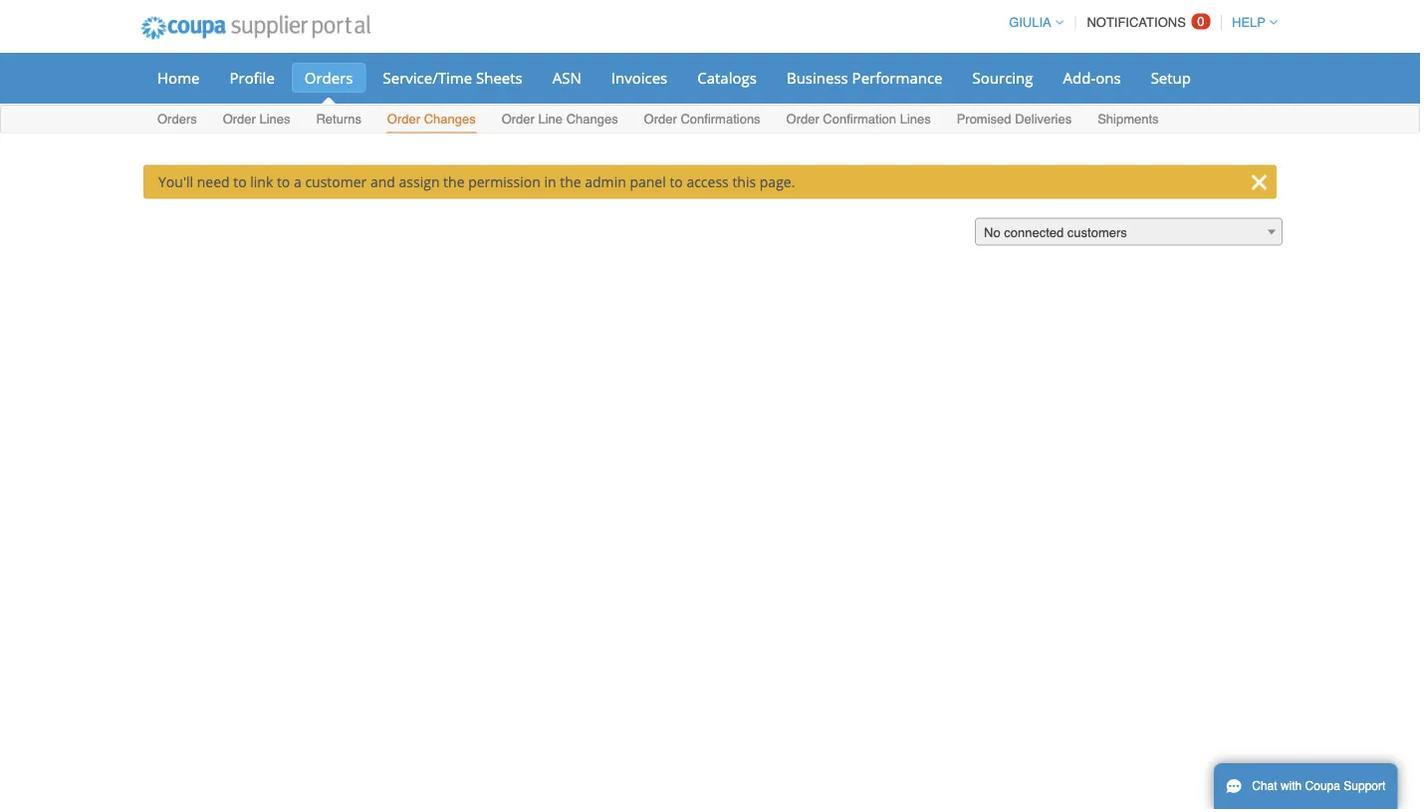 Task type: vqa. For each thing, say whether or not it's contained in the screenshot.
Users
no



Task type: describe. For each thing, give the bounding box(es) containing it.
service/time
[[383, 67, 472, 88]]

changes inside "link"
[[567, 112, 618, 127]]

you'll
[[158, 172, 193, 191]]

you'll need to link to a customer and assign the permission in the admin panel to access this page.
[[158, 172, 795, 191]]

in
[[544, 172, 557, 191]]

1 to from the left
[[233, 172, 247, 191]]

ons
[[1096, 67, 1121, 88]]

asn link
[[540, 63, 595, 93]]

sourcing
[[973, 67, 1034, 88]]

coupa
[[1306, 779, 1341, 793]]

shipments link
[[1097, 107, 1160, 133]]

home link
[[144, 63, 213, 93]]

order for order changes
[[387, 112, 421, 127]]

chat with coupa support button
[[1215, 763, 1398, 809]]

setup link
[[1138, 63, 1205, 93]]

support
[[1344, 779, 1386, 793]]

chat with coupa support
[[1253, 779, 1386, 793]]

panel
[[630, 172, 666, 191]]

add-ons
[[1064, 67, 1121, 88]]

order for order confirmations
[[644, 112, 677, 127]]

profile
[[230, 67, 275, 88]]

link
[[250, 172, 273, 191]]

catalogs link
[[685, 63, 770, 93]]

this
[[733, 172, 756, 191]]

0 horizontal spatial orders
[[157, 112, 197, 127]]

chat
[[1253, 779, 1278, 793]]

order lines link
[[222, 107, 291, 133]]

profile link
[[217, 63, 288, 93]]

line
[[538, 112, 563, 127]]

0 vertical spatial orders
[[305, 67, 353, 88]]

2 to from the left
[[277, 172, 290, 191]]

performance
[[852, 67, 943, 88]]

admin
[[585, 172, 626, 191]]

order confirmation lines link
[[786, 107, 932, 133]]

giulia link
[[1000, 15, 1064, 30]]

order confirmations
[[644, 112, 761, 127]]

business
[[787, 67, 849, 88]]

order line changes link
[[501, 107, 619, 133]]

add-
[[1064, 67, 1096, 88]]

1 changes from the left
[[424, 112, 476, 127]]

1 vertical spatial orders link
[[156, 107, 198, 133]]

page.
[[760, 172, 795, 191]]

order for order confirmation lines
[[787, 112, 820, 127]]

order confirmations link
[[643, 107, 762, 133]]

and
[[371, 172, 395, 191]]

promised deliveries link
[[956, 107, 1073, 133]]

home
[[157, 67, 200, 88]]

add-ons link
[[1051, 63, 1134, 93]]

invoices
[[612, 67, 668, 88]]

order confirmation lines
[[787, 112, 931, 127]]

catalogs
[[698, 67, 757, 88]]

confirmations
[[681, 112, 761, 127]]

sourcing link
[[960, 63, 1047, 93]]

order changes link
[[386, 107, 477, 133]]

service/time sheets
[[383, 67, 523, 88]]

3 to from the left
[[670, 172, 683, 191]]

service/time sheets link
[[370, 63, 536, 93]]

help
[[1232, 15, 1266, 30]]



Task type: locate. For each thing, give the bounding box(es) containing it.
business performance link
[[774, 63, 956, 93]]

notifications
[[1087, 15, 1186, 30]]

0
[[1198, 14, 1205, 29]]

returns link
[[315, 107, 363, 133]]

1 horizontal spatial changes
[[567, 112, 618, 127]]

2 changes from the left
[[567, 112, 618, 127]]

notifications 0
[[1087, 14, 1205, 30]]

order inside "order confirmations" link
[[644, 112, 677, 127]]

order down the profile link
[[223, 112, 256, 127]]

orders
[[305, 67, 353, 88], [157, 112, 197, 127]]

2 order from the left
[[387, 112, 421, 127]]

order for order lines
[[223, 112, 256, 127]]

orders up returns
[[305, 67, 353, 88]]

order down business
[[787, 112, 820, 127]]

need
[[197, 172, 230, 191]]

access
[[687, 172, 729, 191]]

3 order from the left
[[502, 112, 535, 127]]

returns
[[316, 112, 362, 127]]

order
[[223, 112, 256, 127], [387, 112, 421, 127], [502, 112, 535, 127], [644, 112, 677, 127], [787, 112, 820, 127]]

1 the from the left
[[443, 172, 465, 191]]

0 vertical spatial orders link
[[292, 63, 366, 93]]

5 order from the left
[[787, 112, 820, 127]]

promised deliveries
[[957, 112, 1072, 127]]

1 horizontal spatial orders link
[[292, 63, 366, 93]]

lines down performance
[[900, 112, 931, 127]]

orders down the home link
[[157, 112, 197, 127]]

orders link down the home link
[[156, 107, 198, 133]]

1 lines from the left
[[259, 112, 290, 127]]

4 order from the left
[[644, 112, 677, 127]]

to left a
[[277, 172, 290, 191]]

invoices link
[[599, 63, 681, 93]]

no connected customers
[[984, 225, 1128, 240]]

changes down service/time sheets 'link'
[[424, 112, 476, 127]]

order down invoices link
[[644, 112, 677, 127]]

help link
[[1224, 15, 1278, 30]]

promised
[[957, 112, 1012, 127]]

lines down the profile link
[[259, 112, 290, 127]]

to
[[233, 172, 247, 191], [277, 172, 290, 191], [670, 172, 683, 191]]

2 horizontal spatial to
[[670, 172, 683, 191]]

navigation
[[1000, 3, 1278, 42]]

order line changes
[[502, 112, 618, 127]]

order changes
[[387, 112, 476, 127]]

shipments
[[1098, 112, 1159, 127]]

0 horizontal spatial lines
[[259, 112, 290, 127]]

deliveries
[[1015, 112, 1072, 127]]

the right in at the top of the page
[[560, 172, 581, 191]]

order inside the order confirmation lines link
[[787, 112, 820, 127]]

the right assign
[[443, 172, 465, 191]]

1 horizontal spatial orders
[[305, 67, 353, 88]]

changes
[[424, 112, 476, 127], [567, 112, 618, 127]]

No connected customers text field
[[976, 219, 1282, 247]]

orders link
[[292, 63, 366, 93], [156, 107, 198, 133]]

changes right line
[[567, 112, 618, 127]]

a
[[294, 172, 302, 191]]

1 vertical spatial orders
[[157, 112, 197, 127]]

the
[[443, 172, 465, 191], [560, 172, 581, 191]]

1 horizontal spatial the
[[560, 172, 581, 191]]

customer
[[305, 172, 367, 191]]

giulia
[[1009, 15, 1052, 30]]

coupa supplier portal image
[[128, 3, 384, 53]]

1 horizontal spatial lines
[[900, 112, 931, 127]]

0 horizontal spatial the
[[443, 172, 465, 191]]

to right panel
[[670, 172, 683, 191]]

2 the from the left
[[560, 172, 581, 191]]

no
[[984, 225, 1001, 240]]

order down service/time
[[387, 112, 421, 127]]

to left link
[[233, 172, 247, 191]]

order lines
[[223, 112, 290, 127]]

assign
[[399, 172, 440, 191]]

order for order line changes
[[502, 112, 535, 127]]

navigation containing notifications 0
[[1000, 3, 1278, 42]]

order inside order lines link
[[223, 112, 256, 127]]

No connected customers field
[[975, 218, 1283, 247]]

0 horizontal spatial changes
[[424, 112, 476, 127]]

connected
[[1005, 225, 1064, 240]]

2 lines from the left
[[900, 112, 931, 127]]

business performance
[[787, 67, 943, 88]]

setup
[[1151, 67, 1192, 88]]

orders link up returns
[[292, 63, 366, 93]]

order inside order changes link
[[387, 112, 421, 127]]

asn
[[553, 67, 582, 88]]

sheets
[[476, 67, 523, 88]]

confirmation
[[823, 112, 897, 127]]

0 horizontal spatial orders link
[[156, 107, 198, 133]]

lines
[[259, 112, 290, 127], [900, 112, 931, 127]]

with
[[1281, 779, 1302, 793]]

permission
[[468, 172, 541, 191]]

0 horizontal spatial to
[[233, 172, 247, 191]]

order left line
[[502, 112, 535, 127]]

1 order from the left
[[223, 112, 256, 127]]

customers
[[1068, 225, 1128, 240]]

order inside order line changes "link"
[[502, 112, 535, 127]]

1 horizontal spatial to
[[277, 172, 290, 191]]



